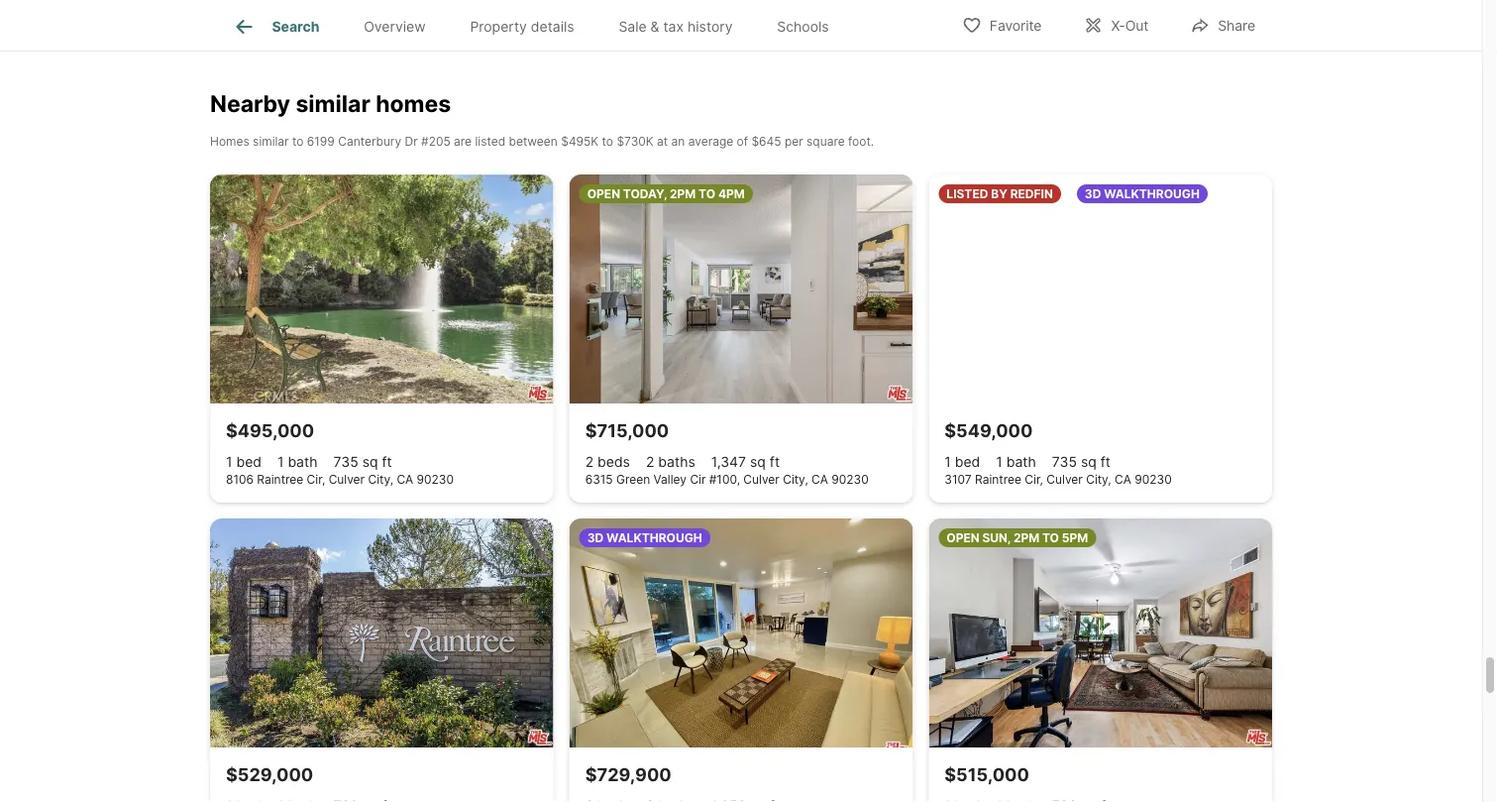 Task type: describe. For each thing, give the bounding box(es) containing it.
cir, for $495,000
[[307, 472, 325, 487]]

1 to from the left
[[292, 135, 304, 149]]

$729,900
[[586, 764, 672, 786]]

4 1 from the left
[[997, 454, 1003, 470]]

90230 for $549,000
[[1135, 472, 1173, 487]]

share button
[[1174, 4, 1273, 45]]

sq for $495,000
[[362, 454, 378, 470]]

by
[[992, 187, 1008, 201]]

ft for $495,000
[[382, 454, 392, 470]]

2 baths
[[646, 454, 696, 470]]

sale
[[619, 18, 647, 35]]

3107 raintree cir, culver city, ca 90230
[[945, 472, 1173, 487]]

8106 raintree cir, culver city, ca 90230
[[226, 472, 454, 487]]

$529,000 button
[[210, 519, 554, 802]]

1 bath for $495,000
[[278, 454, 318, 470]]

dr
[[405, 135, 418, 149]]

open for $515,000
[[947, 531, 980, 545]]

0 horizontal spatial 3d walkthrough
[[588, 531, 703, 545]]

x-out
[[1112, 17, 1149, 34]]

396-
[[1181, 9, 1220, 28]]

(503)
[[1133, 9, 1178, 28]]

culver for $549,000
[[1047, 472, 1083, 487]]

0 horizontal spatial walkthrough
[[607, 531, 703, 545]]

2 city, from the left
[[783, 472, 809, 487]]

cir
[[690, 472, 706, 487]]

8106
[[226, 472, 254, 487]]

city, for $549,000
[[1087, 472, 1112, 487]]

4197
[[1220, 9, 1258, 28]]

$730k
[[617, 135, 654, 149]]

2 beds
[[586, 454, 630, 470]]

(503) 396-4197
[[1133, 9, 1258, 28]]

green
[[617, 472, 651, 487]]

bed for $495,000
[[236, 454, 262, 470]]

735 sq ft for $495,000
[[334, 454, 392, 470]]

open sun, 2pm to 5pm
[[947, 531, 1089, 545]]

schools
[[778, 18, 829, 35]]

$715,000
[[586, 420, 669, 442]]

735 sq ft for $549,000
[[1053, 454, 1111, 470]]

square
[[807, 135, 845, 149]]

4pm
[[719, 187, 745, 201]]

baths
[[659, 454, 696, 470]]

canterbury
[[338, 135, 402, 149]]

tax
[[664, 18, 684, 35]]

$495,000
[[226, 420, 314, 442]]

sun,
[[983, 531, 1011, 545]]

valley
[[654, 472, 687, 487]]

ft for $715,000
[[770, 454, 780, 470]]

between
[[509, 135, 558, 149]]

735 for $549,000
[[1053, 454, 1078, 470]]

today,
[[623, 187, 667, 201]]

sq for $715,000
[[751, 454, 766, 470]]

similar for homes
[[253, 135, 289, 149]]

ca for $495,000
[[397, 472, 414, 487]]

property
[[470, 18, 527, 35]]

overview tab
[[342, 3, 448, 51]]

6199
[[307, 135, 335, 149]]

#205
[[421, 135, 451, 149]]

0 vertical spatial 3d walkthrough
[[1085, 187, 1200, 201]]

2pm for $715,000
[[670, 187, 696, 201]]

photo of 3107 raintree cir, culver city, ca 90230 image
[[929, 175, 1273, 404]]

open today, 2pm to 4pm
[[588, 187, 745, 201]]

1 1 from the left
[[226, 454, 232, 470]]

photo of 5316 raintree cir, culver city, ca 90230 image
[[210, 519, 554, 748]]

5pm
[[1063, 531, 1089, 545]]

#100,
[[710, 472, 741, 487]]

$495k
[[561, 135, 599, 149]]

1 bed for $549,000
[[945, 454, 981, 470]]

beds
[[598, 454, 630, 470]]

2 90230 from the left
[[832, 472, 869, 487]]

search link
[[232, 15, 320, 39]]

question
[[1029, 9, 1097, 28]]

$515,000
[[945, 764, 1030, 786]]

raintree for $549,000
[[976, 472, 1022, 487]]

redfin
[[1011, 187, 1054, 201]]

to for $515,000
[[1043, 531, 1060, 545]]

are
[[454, 135, 472, 149]]

$645
[[752, 135, 782, 149]]

photo of 6555 green valley cir #115, culver city, ca 90230 image
[[570, 519, 913, 748]]

1 vertical spatial 3d
[[588, 531, 604, 545]]

favorite button
[[946, 4, 1059, 45]]



Task type: vqa. For each thing, say whether or not it's contained in the screenshot.
Photo of 8106 Raintree Cir, Culver City, CA 90230
yes



Task type: locate. For each thing, give the bounding box(es) containing it.
&
[[651, 18, 660, 35]]

1 vertical spatial to
[[1043, 531, 1060, 545]]

2 for 2 beds
[[586, 454, 594, 470]]

1 culver from the left
[[329, 472, 365, 487]]

0 horizontal spatial culver
[[329, 472, 365, 487]]

3d down 6315 in the bottom left of the page
[[588, 531, 604, 545]]

1 down $495,000
[[278, 454, 284, 470]]

1 horizontal spatial 3d
[[1085, 187, 1102, 201]]

photo of 3107 summertime ln, culver city, ca 90230 image
[[929, 519, 1273, 748]]

homes
[[376, 90, 451, 118]]

1 bed for $495,000
[[226, 454, 262, 470]]

city,
[[368, 472, 394, 487], [783, 472, 809, 487], [1087, 472, 1112, 487]]

cir, down $495,000
[[307, 472, 325, 487]]

2 for 2 baths
[[646, 454, 655, 470]]

1 horizontal spatial cir,
[[1025, 472, 1044, 487]]

average
[[689, 135, 734, 149]]

culver for $495,000
[[329, 472, 365, 487]]

3d walkthrough
[[1085, 187, 1200, 201], [588, 531, 703, 545]]

1 735 sq ft from the left
[[334, 454, 392, 470]]

2 ft from the left
[[770, 454, 780, 470]]

history
[[688, 18, 733, 35]]

0 horizontal spatial open
[[588, 187, 621, 201]]

2 cir, from the left
[[1025, 472, 1044, 487]]

1,347 sq ft
[[712, 454, 780, 470]]

ft for $549,000
[[1101, 454, 1111, 470]]

0 horizontal spatial bed
[[236, 454, 262, 470]]

2pm
[[670, 187, 696, 201], [1014, 531, 1040, 545]]

0 horizontal spatial to
[[292, 135, 304, 149]]

1 horizontal spatial 735 sq ft
[[1053, 454, 1111, 470]]

raintree right 8106
[[257, 472, 304, 487]]

0 horizontal spatial 735
[[334, 454, 359, 470]]

of
[[737, 135, 749, 149]]

0 horizontal spatial 2
[[586, 454, 594, 470]]

0 vertical spatial to
[[699, 187, 716, 201]]

1 horizontal spatial culver
[[744, 472, 780, 487]]

nearby similar homes
[[210, 90, 451, 118]]

bath up 8106 raintree cir, culver city, ca 90230
[[288, 454, 318, 470]]

city, for $495,000
[[368, 472, 394, 487]]

bath up the '3107 raintree cir, culver city, ca 90230'
[[1007, 454, 1037, 470]]

nearby
[[210, 90, 291, 118]]

1 down the $549,000
[[997, 454, 1003, 470]]

tab list containing search
[[210, 0, 868, 51]]

3 sq from the left
[[1082, 454, 1097, 470]]

bath
[[288, 454, 318, 470], [1007, 454, 1037, 470]]

2 horizontal spatial city,
[[1087, 472, 1112, 487]]

2pm right sun,
[[1014, 531, 1040, 545]]

0 vertical spatial 3d
[[1085, 187, 1102, 201]]

1 bath down $495,000
[[278, 454, 318, 470]]

0 horizontal spatial 1 bed
[[226, 454, 262, 470]]

2pm right today,
[[670, 187, 696, 201]]

bed
[[236, 454, 262, 470], [955, 454, 981, 470]]

6315
[[586, 472, 613, 487]]

1 bed up 8106
[[226, 454, 262, 470]]

1 horizontal spatial raintree
[[976, 472, 1022, 487]]

search
[[272, 18, 320, 35]]

1 2 from the left
[[586, 454, 594, 470]]

0 horizontal spatial raintree
[[257, 472, 304, 487]]

1 horizontal spatial 735
[[1053, 454, 1078, 470]]

1 bath from the left
[[288, 454, 318, 470]]

0 horizontal spatial ft
[[382, 454, 392, 470]]

photo of 8106 raintree cir, culver city, ca 90230 image
[[210, 175, 554, 404]]

listed
[[475, 135, 506, 149]]

culver
[[329, 472, 365, 487], [744, 472, 780, 487], [1047, 472, 1083, 487]]

0 horizontal spatial cir,
[[307, 472, 325, 487]]

1 horizontal spatial city,
[[783, 472, 809, 487]]

1 735 from the left
[[334, 454, 359, 470]]

2 1 bath from the left
[[997, 454, 1037, 470]]

0 horizontal spatial bath
[[288, 454, 318, 470]]

schools tab
[[755, 3, 852, 51]]

2 horizontal spatial culver
[[1047, 472, 1083, 487]]

2 2 from the left
[[646, 454, 655, 470]]

1 horizontal spatial open
[[947, 531, 980, 545]]

1 vertical spatial 3d walkthrough
[[588, 531, 703, 545]]

1 bath
[[278, 454, 318, 470], [997, 454, 1037, 470]]

735 for $495,000
[[334, 454, 359, 470]]

x-
[[1112, 17, 1126, 34]]

ft up 8106 raintree cir, culver city, ca 90230
[[382, 454, 392, 470]]

1 bath for $549,000
[[997, 454, 1037, 470]]

2 sq from the left
[[751, 454, 766, 470]]

bath for $549,000
[[1007, 454, 1037, 470]]

raintree
[[257, 472, 304, 487], [976, 472, 1022, 487]]

0 horizontal spatial ca
[[397, 472, 414, 487]]

3d
[[1085, 187, 1102, 201], [588, 531, 604, 545]]

sq up the '3107 raintree cir, culver city, ca 90230'
[[1082, 454, 1097, 470]]

1 vertical spatial open
[[947, 531, 980, 545]]

property details tab
[[448, 3, 597, 51]]

1 vertical spatial walkthrough
[[607, 531, 703, 545]]

similar for nearby
[[296, 90, 371, 118]]

1 bed from the left
[[236, 454, 262, 470]]

2 up 6315 in the bottom left of the page
[[586, 454, 594, 470]]

ft right the "1,347"
[[770, 454, 780, 470]]

3 city, from the left
[[1087, 472, 1112, 487]]

sale & tax history tab
[[597, 3, 755, 51]]

3 ca from the left
[[1115, 472, 1132, 487]]

1 vertical spatial 2pm
[[1014, 531, 1040, 545]]

0 horizontal spatial to
[[699, 187, 716, 201]]

1 90230 from the left
[[417, 472, 454, 487]]

3 90230 from the left
[[1135, 472, 1173, 487]]

share
[[1219, 17, 1256, 34]]

ask a question link
[[983, 9, 1097, 28]]

0 vertical spatial similar
[[296, 90, 371, 118]]

bed up '3107'
[[955, 454, 981, 470]]

ft up the '3107 raintree cir, culver city, ca 90230'
[[1101, 454, 1111, 470]]

2 1 from the left
[[278, 454, 284, 470]]

2 bed from the left
[[955, 454, 981, 470]]

1 horizontal spatial similar
[[296, 90, 371, 118]]

1 horizontal spatial to
[[602, 135, 614, 149]]

cir, for $549,000
[[1025, 472, 1044, 487]]

to left 4pm
[[699, 187, 716, 201]]

2 raintree from the left
[[976, 472, 1022, 487]]

overview
[[364, 18, 426, 35]]

2 ca from the left
[[812, 472, 829, 487]]

1 vertical spatial similar
[[253, 135, 289, 149]]

1 bed
[[226, 454, 262, 470], [945, 454, 981, 470]]

1 horizontal spatial walkthrough
[[1105, 187, 1200, 201]]

photo of 6315 green valley cir #100, culver city, ca 90230 image
[[570, 175, 913, 404]]

1,347
[[712, 454, 747, 470]]

2 bath from the left
[[1007, 454, 1037, 470]]

1 horizontal spatial to
[[1043, 531, 1060, 545]]

$529,000
[[226, 764, 313, 786]]

to left 6199
[[292, 135, 304, 149]]

1 horizontal spatial 1 bed
[[945, 454, 981, 470]]

homes
[[210, 135, 250, 149]]

1 up '3107'
[[945, 454, 952, 470]]

0 horizontal spatial 2pm
[[670, 187, 696, 201]]

to left the $730k
[[602, 135, 614, 149]]

2 horizontal spatial ca
[[1115, 472, 1132, 487]]

1 bath down the $549,000
[[997, 454, 1037, 470]]

1 ft from the left
[[382, 454, 392, 470]]

1 raintree from the left
[[257, 472, 304, 487]]

1 horizontal spatial sq
[[751, 454, 766, 470]]

tab list
[[210, 0, 868, 51]]

0 vertical spatial 2pm
[[670, 187, 696, 201]]

sq
[[362, 454, 378, 470], [751, 454, 766, 470], [1082, 454, 1097, 470]]

2 culver from the left
[[744, 472, 780, 487]]

raintree for $495,000
[[257, 472, 304, 487]]

3 ft from the left
[[1101, 454, 1111, 470]]

sq up 8106 raintree cir, culver city, ca 90230
[[362, 454, 378, 470]]

1 up 8106
[[226, 454, 232, 470]]

1 horizontal spatial bath
[[1007, 454, 1037, 470]]

sale & tax history
[[619, 18, 733, 35]]

sq for $549,000
[[1082, 454, 1097, 470]]

similar up 6199
[[296, 90, 371, 118]]

1 horizontal spatial bed
[[955, 454, 981, 470]]

3 culver from the left
[[1047, 472, 1083, 487]]

3107
[[945, 472, 972, 487]]

1 horizontal spatial 2
[[646, 454, 655, 470]]

1 city, from the left
[[368, 472, 394, 487]]

similar
[[296, 90, 371, 118], [253, 135, 289, 149]]

at
[[657, 135, 668, 149]]

cir, up open sun, 2pm to 5pm
[[1025, 472, 1044, 487]]

1 horizontal spatial 3d walkthrough
[[1085, 187, 1200, 201]]

1 1 bed from the left
[[226, 454, 262, 470]]

to for $715,000
[[699, 187, 716, 201]]

735 sq ft up 8106 raintree cir, culver city, ca 90230
[[334, 454, 392, 470]]

1 bed up '3107'
[[945, 454, 981, 470]]

listed
[[947, 187, 989, 201]]

1 horizontal spatial 90230
[[832, 472, 869, 487]]

to
[[292, 135, 304, 149], [602, 135, 614, 149]]

an
[[672, 135, 685, 149]]

open left today,
[[588, 187, 621, 201]]

735 up 8106 raintree cir, culver city, ca 90230
[[334, 454, 359, 470]]

details
[[531, 18, 575, 35]]

1 horizontal spatial 1 bath
[[997, 454, 1037, 470]]

(503) 396-4197 link
[[1133, 9, 1258, 28]]

0 horizontal spatial 90230
[[417, 472, 454, 487]]

735 sq ft
[[334, 454, 392, 470], [1053, 454, 1111, 470]]

ask a question
[[983, 9, 1097, 28]]

a
[[1016, 9, 1025, 28]]

walkthrough
[[1105, 187, 1200, 201], [607, 531, 703, 545]]

favorite
[[990, 17, 1042, 34]]

2
[[586, 454, 594, 470], [646, 454, 655, 470]]

2 to from the left
[[602, 135, 614, 149]]

1
[[226, 454, 232, 470], [278, 454, 284, 470], [945, 454, 952, 470], [997, 454, 1003, 470]]

2 735 from the left
[[1053, 454, 1078, 470]]

3 1 from the left
[[945, 454, 952, 470]]

bath for $495,000
[[288, 454, 318, 470]]

bed for $549,000
[[955, 454, 981, 470]]

1 horizontal spatial ft
[[770, 454, 780, 470]]

0 horizontal spatial similar
[[253, 135, 289, 149]]

90230 for $495,000
[[417, 472, 454, 487]]

x-out button
[[1067, 4, 1166, 45]]

6315 green valley cir #100, culver city, ca 90230
[[586, 472, 869, 487]]

735
[[334, 454, 359, 470], [1053, 454, 1078, 470]]

per
[[785, 135, 804, 149]]

0 vertical spatial open
[[588, 187, 621, 201]]

735 sq ft up the '3107 raintree cir, culver city, ca 90230'
[[1053, 454, 1111, 470]]

0 horizontal spatial 3d
[[588, 531, 604, 545]]

ca
[[397, 472, 414, 487], [812, 472, 829, 487], [1115, 472, 1132, 487]]

to left the 5pm
[[1043, 531, 1060, 545]]

2 1 bed from the left
[[945, 454, 981, 470]]

foot.
[[849, 135, 875, 149]]

2 horizontal spatial 90230
[[1135, 472, 1173, 487]]

2 735 sq ft from the left
[[1053, 454, 1111, 470]]

sq right the "1,347"
[[751, 454, 766, 470]]

0 horizontal spatial city,
[[368, 472, 394, 487]]

$549,000
[[945, 420, 1033, 442]]

ask
[[983, 9, 1012, 28]]

2 horizontal spatial ft
[[1101, 454, 1111, 470]]

2 horizontal spatial sq
[[1082, 454, 1097, 470]]

0 vertical spatial walkthrough
[[1105, 187, 1200, 201]]

735 up the '3107 raintree cir, culver city, ca 90230'
[[1053, 454, 1078, 470]]

similar right the homes
[[253, 135, 289, 149]]

listed by redfin
[[947, 187, 1054, 201]]

1 horizontal spatial ca
[[812, 472, 829, 487]]

raintree right '3107'
[[976, 472, 1022, 487]]

bed up 8106
[[236, 454, 262, 470]]

open for $715,000
[[588, 187, 621, 201]]

1 1 bath from the left
[[278, 454, 318, 470]]

property details
[[470, 18, 575, 35]]

2 up green
[[646, 454, 655, 470]]

1 horizontal spatial 2pm
[[1014, 531, 1040, 545]]

0 horizontal spatial 735 sq ft
[[334, 454, 392, 470]]

1 ca from the left
[[397, 472, 414, 487]]

open left sun,
[[947, 531, 980, 545]]

ca for $549,000
[[1115, 472, 1132, 487]]

1 sq from the left
[[362, 454, 378, 470]]

open
[[588, 187, 621, 201], [947, 531, 980, 545]]

homes similar to 6199 canterbury dr #205 are listed between $495k to $730k at an average of $645 per square foot.
[[210, 135, 875, 149]]

90230
[[417, 472, 454, 487], [832, 472, 869, 487], [1135, 472, 1173, 487]]

3d right redfin
[[1085, 187, 1102, 201]]

1 cir, from the left
[[307, 472, 325, 487]]

0 horizontal spatial 1 bath
[[278, 454, 318, 470]]

2pm for $515,000
[[1014, 531, 1040, 545]]

out
[[1126, 17, 1149, 34]]

0 horizontal spatial sq
[[362, 454, 378, 470]]



